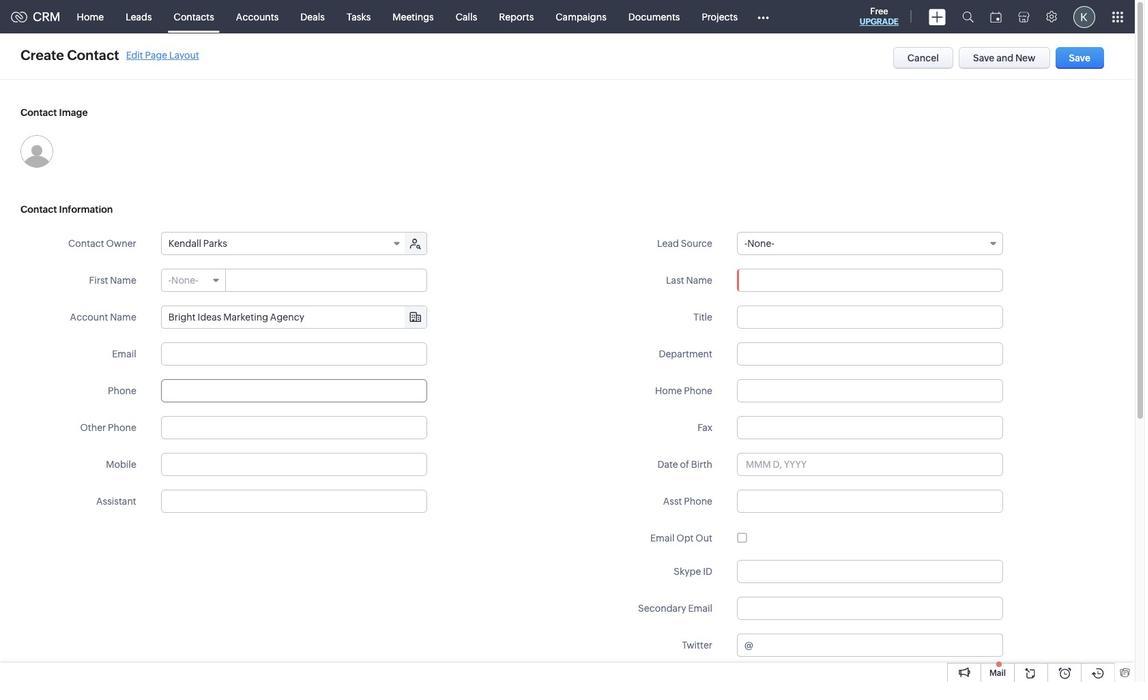 Task type: describe. For each thing, give the bounding box(es) containing it.
1 vertical spatial -none-
[[168, 275, 198, 286]]

parks
[[203, 238, 227, 249]]

out
[[696, 533, 713, 544]]

@
[[745, 640, 754, 651]]

MMM D, YYYY text field
[[737, 453, 1004, 476]]

search image
[[963, 11, 974, 23]]

fax
[[698, 423, 713, 433]]

contact information
[[20, 204, 113, 215]]

phone for home phone
[[684, 386, 713, 397]]

name for account name
[[110, 312, 136, 323]]

upgrade
[[860, 17, 899, 27]]

save and new button
[[959, 47, 1050, 69]]

2 vertical spatial email
[[688, 603, 713, 614]]

projects
[[702, 11, 738, 22]]

profile element
[[1066, 0, 1104, 33]]

create menu element
[[921, 0, 954, 33]]

secondary email
[[638, 603, 713, 614]]

Other Modules field
[[749, 6, 778, 28]]

edit
[[126, 49, 143, 60]]

birth
[[691, 459, 713, 470]]

meetings link
[[382, 0, 445, 33]]

profile image
[[1074, 6, 1096, 28]]

home phone
[[655, 386, 713, 397]]

free
[[871, 6, 889, 16]]

lead source
[[657, 238, 713, 249]]

leads link
[[115, 0, 163, 33]]

asst phone
[[663, 496, 713, 507]]

home for home
[[77, 11, 104, 22]]

image
[[59, 107, 88, 118]]

contact image
[[20, 107, 88, 118]]

layout
[[169, 49, 199, 60]]

crm
[[33, 10, 60, 24]]

0 horizontal spatial -none- field
[[162, 270, 226, 291]]

phone up 'other phone'
[[108, 386, 136, 397]]

contact for contact image
[[20, 107, 57, 118]]

name for first name
[[110, 275, 136, 286]]

department
[[659, 349, 713, 360]]

skype id
[[674, 567, 713, 578]]

contacts link
[[163, 0, 225, 33]]

reports link
[[488, 0, 545, 33]]

title
[[694, 312, 713, 323]]

mail
[[990, 669, 1006, 679]]

save for save
[[1069, 53, 1091, 63]]

reports
[[499, 11, 534, 22]]

information
[[59, 204, 113, 215]]

phone for asst phone
[[684, 496, 713, 507]]

contacts
[[174, 11, 214, 22]]

last
[[666, 275, 684, 286]]

search element
[[954, 0, 982, 33]]

other phone
[[80, 423, 136, 433]]

new
[[1016, 53, 1036, 63]]

cancel
[[908, 53, 939, 63]]

lead
[[657, 238, 679, 249]]

page
[[145, 49, 167, 60]]

calendar image
[[991, 11, 1002, 22]]

date of birth
[[658, 459, 713, 470]]

cancel button
[[893, 47, 954, 69]]

twitter
[[682, 640, 713, 651]]

none- for the rightmost -none- field
[[748, 238, 775, 249]]

owner
[[106, 238, 136, 249]]

save for save and new
[[973, 53, 995, 63]]

email opt out
[[651, 533, 713, 544]]

first
[[89, 275, 108, 286]]

other
[[80, 423, 106, 433]]

of
[[680, 459, 690, 470]]

account name
[[70, 312, 136, 323]]

crm link
[[11, 10, 60, 24]]

free upgrade
[[860, 6, 899, 27]]



Task type: locate. For each thing, give the bounding box(es) containing it.
name for last name
[[686, 275, 713, 286]]

edit page layout link
[[126, 49, 199, 60]]

tasks link
[[336, 0, 382, 33]]

0 horizontal spatial save
[[973, 53, 995, 63]]

save left and
[[973, 53, 995, 63]]

meetings
[[393, 11, 434, 22]]

last name
[[666, 275, 713, 286]]

0 horizontal spatial -
[[168, 275, 171, 286]]

tasks
[[347, 11, 371, 22]]

deals link
[[290, 0, 336, 33]]

kendall
[[168, 238, 201, 249]]

deals
[[301, 11, 325, 22]]

1 vertical spatial -none- field
[[162, 270, 226, 291]]

create menu image
[[929, 9, 946, 25]]

first name
[[89, 275, 136, 286]]

0 vertical spatial -none- field
[[737, 232, 1004, 255]]

- right the source
[[745, 238, 748, 249]]

1 horizontal spatial -
[[745, 238, 748, 249]]

None text field
[[737, 306, 1004, 329], [161, 343, 427, 366], [737, 380, 1004, 403], [737, 416, 1004, 440], [161, 453, 427, 476], [161, 490, 427, 513], [737, 490, 1004, 513], [737, 597, 1004, 621], [756, 635, 1003, 657], [737, 306, 1004, 329], [161, 343, 427, 366], [737, 380, 1004, 403], [737, 416, 1004, 440], [161, 453, 427, 476], [161, 490, 427, 513], [737, 490, 1004, 513], [737, 597, 1004, 621], [756, 635, 1003, 657]]

phone for other phone
[[108, 423, 136, 433]]

contact down home link
[[67, 47, 119, 63]]

campaigns link
[[545, 0, 618, 33]]

save down profile element
[[1069, 53, 1091, 63]]

1 vertical spatial none-
[[171, 275, 198, 286]]

1 vertical spatial home
[[655, 386, 682, 397]]

email up twitter
[[688, 603, 713, 614]]

account
[[70, 312, 108, 323]]

projects link
[[691, 0, 749, 33]]

source
[[681, 238, 713, 249]]

create
[[20, 47, 64, 63]]

asst
[[663, 496, 682, 507]]

documents
[[629, 11, 680, 22]]

image image
[[20, 135, 53, 168]]

skype
[[674, 567, 701, 578]]

phone up 'fax'
[[684, 386, 713, 397]]

contact for contact owner
[[68, 238, 104, 249]]

1 horizontal spatial email
[[651, 533, 675, 544]]

email left opt
[[651, 533, 675, 544]]

-None- field
[[737, 232, 1004, 255], [162, 270, 226, 291]]

documents link
[[618, 0, 691, 33]]

-none- down kendall
[[168, 275, 198, 286]]

None text field
[[737, 269, 1004, 292], [226, 270, 427, 291], [162, 307, 427, 328], [737, 343, 1004, 366], [161, 380, 427, 403], [161, 416, 427, 440], [737, 560, 1004, 584], [737, 269, 1004, 292], [226, 270, 427, 291], [162, 307, 427, 328], [737, 343, 1004, 366], [161, 380, 427, 403], [161, 416, 427, 440], [737, 560, 1004, 584]]

calls
[[456, 11, 477, 22]]

save inside save "button"
[[1069, 53, 1091, 63]]

home
[[77, 11, 104, 22], [655, 386, 682, 397]]

phone
[[108, 386, 136, 397], [684, 386, 713, 397], [108, 423, 136, 433], [684, 496, 713, 507]]

name
[[110, 275, 136, 286], [686, 275, 713, 286], [110, 312, 136, 323]]

1 save from the left
[[973, 53, 995, 63]]

home up create contact edit page layout
[[77, 11, 104, 22]]

contact left information
[[20, 204, 57, 215]]

1 horizontal spatial none-
[[748, 238, 775, 249]]

create contact edit page layout
[[20, 47, 199, 63]]

-
[[745, 238, 748, 249], [168, 275, 171, 286]]

- for the rightmost -none- field
[[745, 238, 748, 249]]

campaigns
[[556, 11, 607, 22]]

name right last on the right top of the page
[[686, 275, 713, 286]]

and
[[997, 53, 1014, 63]]

accounts link
[[225, 0, 290, 33]]

none- down kendall
[[171, 275, 198, 286]]

secondary
[[638, 603, 686, 614]]

logo image
[[11, 11, 27, 22]]

2 save from the left
[[1069, 53, 1091, 63]]

home down the department on the right bottom of the page
[[655, 386, 682, 397]]

-none- right the source
[[745, 238, 775, 249]]

0 horizontal spatial email
[[112, 349, 136, 360]]

None field
[[162, 307, 427, 328]]

none- for the left -none- field
[[171, 275, 198, 286]]

0 horizontal spatial none-
[[171, 275, 198, 286]]

0 vertical spatial home
[[77, 11, 104, 22]]

1 vertical spatial -
[[168, 275, 171, 286]]

email for email
[[112, 349, 136, 360]]

0 vertical spatial -
[[745, 238, 748, 249]]

1 vertical spatial email
[[651, 533, 675, 544]]

contact
[[67, 47, 119, 63], [20, 107, 57, 118], [20, 204, 57, 215], [68, 238, 104, 249]]

phone right other
[[108, 423, 136, 433]]

email down account name
[[112, 349, 136, 360]]

home inside home link
[[77, 11, 104, 22]]

save inside save and new button
[[973, 53, 995, 63]]

0 horizontal spatial -none-
[[168, 275, 198, 286]]

0 vertical spatial -none-
[[745, 238, 775, 249]]

save button
[[1056, 47, 1105, 69]]

date
[[658, 459, 678, 470]]

email
[[112, 349, 136, 360], [651, 533, 675, 544], [688, 603, 713, 614]]

kendall parks
[[168, 238, 227, 249]]

save and new
[[973, 53, 1036, 63]]

- down kendall
[[168, 275, 171, 286]]

- for the left -none- field
[[168, 275, 171, 286]]

0 horizontal spatial home
[[77, 11, 104, 22]]

none-
[[748, 238, 775, 249], [171, 275, 198, 286]]

calls link
[[445, 0, 488, 33]]

none- right the source
[[748, 238, 775, 249]]

leads
[[126, 11, 152, 22]]

-none-
[[745, 238, 775, 249], [168, 275, 198, 286]]

email for email opt out
[[651, 533, 675, 544]]

home for home phone
[[655, 386, 682, 397]]

2 horizontal spatial email
[[688, 603, 713, 614]]

Kendall Parks field
[[162, 233, 406, 255]]

name right "first"
[[110, 275, 136, 286]]

save
[[973, 53, 995, 63], [1069, 53, 1091, 63]]

contact owner
[[68, 238, 136, 249]]

home link
[[66, 0, 115, 33]]

assistant
[[96, 496, 136, 507]]

accounts
[[236, 11, 279, 22]]

opt
[[677, 533, 694, 544]]

name right account
[[110, 312, 136, 323]]

contact down information
[[68, 238, 104, 249]]

id
[[703, 567, 713, 578]]

1 horizontal spatial save
[[1069, 53, 1091, 63]]

contact left image
[[20, 107, 57, 118]]

contact for contact information
[[20, 204, 57, 215]]

1 horizontal spatial -none- field
[[737, 232, 1004, 255]]

1 horizontal spatial home
[[655, 386, 682, 397]]

0 vertical spatial none-
[[748, 238, 775, 249]]

1 horizontal spatial -none-
[[745, 238, 775, 249]]

0 vertical spatial email
[[112, 349, 136, 360]]

mobile
[[106, 459, 136, 470]]

phone right asst
[[684, 496, 713, 507]]



Task type: vqa. For each thing, say whether or not it's contained in the screenshot.
Next Record icon
no



